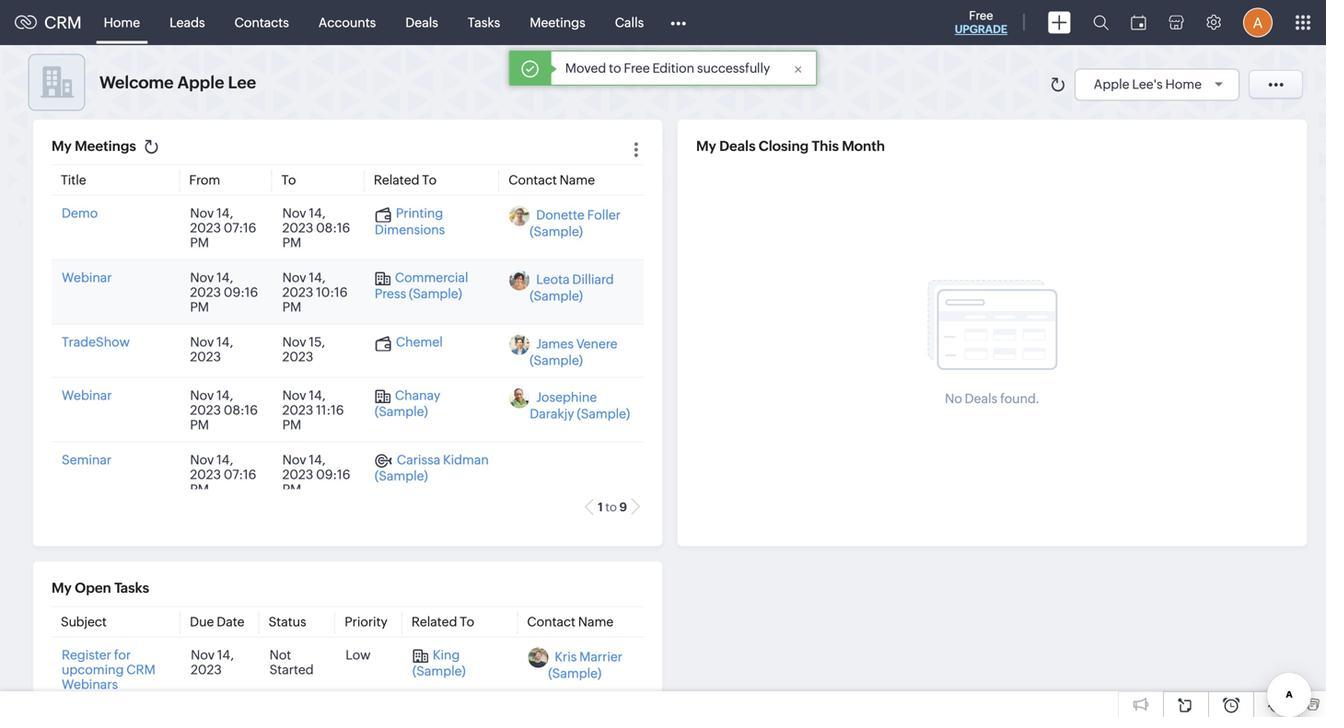 Task type: locate. For each thing, give the bounding box(es) containing it.
(sample) inside commercial press (sample)
[[409, 286, 462, 301]]

1 horizontal spatial apple
[[1094, 77, 1130, 92]]

(sample) inside kris marrier (sample)
[[548, 666, 602, 681]]

nov 14, 2023 08:16 pm
[[282, 206, 350, 250], [190, 388, 258, 432]]

(sample) down chanay
[[375, 404, 428, 419]]

josephine darakjy (sample)
[[530, 390, 630, 421]]

0 vertical spatial 09:16
[[224, 285, 258, 300]]

0 horizontal spatial nov 14, 2023 08:16 pm
[[190, 388, 258, 432]]

apple left lee
[[177, 73, 224, 92]]

moved to free edition successfully
[[565, 61, 770, 76]]

10:16
[[316, 285, 348, 300]]

(sample) down carissa
[[375, 469, 428, 483]]

0 vertical spatial webinar
[[62, 270, 112, 285]]

create menu image
[[1048, 12, 1071, 34]]

to for 1
[[605, 501, 617, 514]]

create menu element
[[1037, 0, 1082, 45]]

tasks right deals link
[[468, 15, 500, 30]]

webinar link down demo link
[[62, 270, 112, 285]]

deals
[[406, 15, 438, 30], [719, 138, 756, 154], [965, 391, 998, 406]]

0 vertical spatial deals
[[406, 15, 438, 30]]

nov 14, 2023
[[190, 335, 233, 364], [191, 648, 234, 677]]

(sample) for james venere (sample)
[[530, 353, 583, 368]]

printing dimensions link
[[375, 206, 445, 237]]

priority link
[[345, 615, 388, 630]]

josephine
[[536, 390, 597, 405]]

to link
[[281, 173, 296, 187]]

pm inside nov 14, 2023 11:16 pm
[[282, 418, 301, 432]]

deals right no
[[965, 391, 998, 406]]

home up welcome
[[104, 15, 140, 30]]

1 webinar link from the top
[[62, 270, 112, 285]]

contact name
[[509, 173, 595, 187], [527, 615, 614, 630]]

related to
[[374, 173, 437, 187], [412, 615, 474, 630]]

name up donette
[[560, 173, 595, 187]]

my for my meetings
[[52, 138, 72, 154]]

2023 inside nov 14, 2023 11:16 pm
[[282, 403, 313, 418]]

(sample) for leota dilliard (sample)
[[530, 289, 583, 303]]

nov 15, 2023
[[282, 335, 325, 364]]

1 vertical spatial meetings
[[75, 138, 136, 154]]

chanay (sample) link
[[375, 388, 441, 419]]

1 horizontal spatial meetings
[[530, 15, 585, 30]]

(sample) inside james venere (sample)
[[530, 353, 583, 368]]

tradeshow
[[62, 335, 130, 350]]

1 vertical spatial deals
[[719, 138, 756, 154]]

(sample) inside leota dilliard (sample)
[[530, 289, 583, 303]]

2023 inside the nov 14, 2023 10:16 pm
[[282, 285, 313, 300]]

1 vertical spatial to
[[605, 501, 617, 514]]

related to link
[[374, 173, 437, 187], [412, 615, 474, 630]]

0 horizontal spatial nov 14, 2023 09:16 pm
[[190, 270, 258, 315]]

(sample) for carissa kidman (sample)
[[375, 469, 428, 483]]

0 vertical spatial free
[[969, 9, 993, 23]]

to up printing
[[422, 173, 437, 187]]

deals left "closing"
[[719, 138, 756, 154]]

1
[[598, 501, 603, 514]]

nov 14, 2023 for nov
[[190, 335, 233, 364]]

(sample) inside donette foller (sample)
[[530, 224, 583, 239]]

0 horizontal spatial tasks
[[114, 580, 149, 596]]

my left open
[[52, 580, 72, 596]]

contact
[[509, 173, 557, 187], [527, 615, 576, 630]]

contact up 'kris'
[[527, 615, 576, 630]]

nov 14, 2023 08:16 pm down to link
[[282, 206, 350, 250]]

0 horizontal spatial crm
[[44, 13, 82, 32]]

webinar down tradeshow link
[[62, 388, 112, 403]]

1 vertical spatial 08:16
[[224, 403, 258, 418]]

1 vertical spatial 07:16
[[224, 467, 256, 482]]

14, inside the nov 14, 2023 10:16 pm
[[309, 270, 326, 285]]

nov 14, 2023 07:16 pm for nov 14, 2023 08:16 pm
[[190, 206, 256, 250]]

contact name up 'kris'
[[527, 615, 614, 630]]

successfully
[[697, 61, 770, 76]]

crm left home 'link'
[[44, 13, 82, 32]]

(sample) down donette
[[530, 224, 583, 239]]

1 to 9
[[598, 501, 627, 514]]

1 vertical spatial 09:16
[[316, 467, 350, 482]]

nov 14, 2023 09:16 pm down nov 14, 2023 11:16 pm
[[282, 453, 350, 497]]

free left edition on the top of page
[[624, 61, 650, 76]]

0 vertical spatial meetings
[[530, 15, 585, 30]]

accounts link
[[304, 0, 391, 45]]

0 vertical spatial nov 14, 2023
[[190, 335, 233, 364]]

0 horizontal spatial meetings
[[75, 138, 136, 154]]

1 vertical spatial contact
[[527, 615, 576, 630]]

free
[[969, 9, 993, 23], [624, 61, 650, 76]]

to up king
[[460, 615, 474, 630]]

0 vertical spatial webinar link
[[62, 270, 112, 285]]

1 horizontal spatial deals
[[719, 138, 756, 154]]

1 nov 14, 2023 07:16 pm from the top
[[190, 206, 256, 250]]

not
[[269, 648, 291, 663]]

0 vertical spatial nov 14, 2023 07:16 pm
[[190, 206, 256, 250]]

1 vertical spatial related to
[[412, 615, 474, 630]]

nov inside nov 14, 2023 11:16 pm
[[282, 388, 306, 403]]

webinar link down tradeshow link
[[62, 388, 112, 403]]

(sample) inside 'chanay (sample)'
[[375, 404, 428, 419]]

1 vertical spatial crm
[[126, 663, 156, 677]]

0 horizontal spatial 08:16
[[224, 403, 258, 418]]

related
[[374, 173, 419, 187], [412, 615, 457, 630]]

0 horizontal spatial 09:16
[[224, 285, 258, 300]]

1 horizontal spatial nov 14, 2023 09:16 pm
[[282, 453, 350, 497]]

apple left lee's
[[1094, 77, 1130, 92]]

calls
[[615, 15, 644, 30]]

home right lee's
[[1165, 77, 1202, 92]]

commercial
[[395, 270, 468, 285]]

(sample) inside carissa kidman (sample)
[[375, 469, 428, 483]]

08:16 up 10:16
[[316, 221, 350, 235]]

to for bottom related to link
[[460, 615, 474, 630]]

nov 14, 2023 for not
[[191, 648, 234, 677]]

1 horizontal spatial free
[[969, 9, 993, 23]]

edition
[[653, 61, 694, 76]]

1 vertical spatial nov 14, 2023 07:16 pm
[[190, 453, 256, 497]]

kris marrier (sample)
[[548, 650, 623, 681]]

nov 14, 2023 09:16 pm left the nov 14, 2023 10:16 pm
[[190, 270, 258, 315]]

contact name up donette
[[509, 173, 595, 187]]

nov 14, 2023 08:16 pm left nov 14, 2023 11:16 pm
[[190, 388, 258, 432]]

(sample) for donette foller (sample)
[[530, 224, 583, 239]]

(sample) inside josephine darakjy (sample)
[[577, 407, 630, 421]]

tasks right open
[[114, 580, 149, 596]]

09:16 down 11:16
[[316, 467, 350, 482]]

0 vertical spatial nov 14, 2023 09:16 pm
[[190, 270, 258, 315]]

2 horizontal spatial deals
[[965, 391, 998, 406]]

donette foller (sample)
[[530, 208, 621, 239]]

contact name link
[[509, 173, 595, 187], [527, 615, 614, 630]]

2 webinar from the top
[[62, 388, 112, 403]]

1 horizontal spatial 08:16
[[316, 221, 350, 235]]

0 vertical spatial tasks
[[468, 15, 500, 30]]

0 vertical spatial to
[[609, 61, 621, 76]]

1 07:16 from the top
[[224, 221, 256, 235]]

(sample) down james
[[530, 353, 583, 368]]

to right moved
[[609, 61, 621, 76]]

1 vertical spatial name
[[578, 615, 614, 630]]

1 vertical spatial home
[[1165, 77, 1202, 92]]

0 vertical spatial 07:16
[[224, 221, 256, 235]]

09:16 left the nov 14, 2023 10:16 pm
[[224, 285, 258, 300]]

1 vertical spatial nov 14, 2023 08:16 pm
[[190, 388, 258, 432]]

related to up printing
[[374, 173, 437, 187]]

1 horizontal spatial to
[[422, 173, 437, 187]]

1 horizontal spatial tasks
[[468, 15, 500, 30]]

webinar down demo link
[[62, 270, 112, 285]]

0 horizontal spatial free
[[624, 61, 650, 76]]

free up the upgrade
[[969, 9, 993, 23]]

0 vertical spatial nov 14, 2023 08:16 pm
[[282, 206, 350, 250]]

1 vertical spatial nov 14, 2023
[[191, 648, 234, 677]]

status
[[269, 615, 306, 630]]

not started
[[269, 648, 314, 677]]

1 webinar from the top
[[62, 270, 112, 285]]

14, inside nov 14, 2023 11:16 pm
[[309, 388, 326, 403]]

2 horizontal spatial to
[[460, 615, 474, 630]]

0 horizontal spatial home
[[104, 15, 140, 30]]

2 07:16 from the top
[[224, 467, 256, 482]]

month
[[842, 138, 885, 154]]

07:16
[[224, 221, 256, 235], [224, 467, 256, 482]]

king
[[433, 648, 460, 663]]

title
[[61, 173, 86, 187]]

to right 1
[[605, 501, 617, 514]]

commercial press (sample)
[[375, 270, 468, 301]]

nov
[[190, 206, 214, 221], [282, 206, 306, 221], [190, 270, 214, 285], [282, 270, 306, 285], [190, 335, 214, 350], [282, 335, 306, 350], [190, 388, 214, 403], [282, 388, 306, 403], [190, 453, 214, 467], [282, 453, 306, 467], [191, 648, 215, 663]]

dimensions
[[375, 222, 445, 237]]

meetings up the title link
[[75, 138, 136, 154]]

(sample) down king
[[412, 664, 466, 679]]

1 vertical spatial tasks
[[114, 580, 149, 596]]

2 webinar link from the top
[[62, 388, 112, 403]]

related up printing
[[374, 173, 419, 187]]

0 vertical spatial home
[[104, 15, 140, 30]]

related to link up king
[[412, 615, 474, 630]]

08:16 left nov 14, 2023 11:16 pm
[[224, 403, 258, 418]]

14,
[[217, 206, 233, 221], [309, 206, 326, 221], [217, 270, 233, 285], [309, 270, 326, 285], [217, 335, 233, 350], [217, 388, 233, 403], [309, 388, 326, 403], [217, 453, 233, 467], [309, 453, 326, 467], [217, 648, 234, 663]]

apple
[[177, 73, 224, 92], [1094, 77, 1130, 92]]

webinar
[[62, 270, 112, 285], [62, 388, 112, 403]]

my
[[52, 138, 72, 154], [696, 138, 716, 154], [52, 580, 72, 596]]

related up king
[[412, 615, 457, 630]]

leota
[[536, 272, 570, 287]]

my up title in the top left of the page
[[52, 138, 72, 154]]

0 vertical spatial related to link
[[374, 173, 437, 187]]

kris marrier (sample) link
[[548, 650, 623, 681]]

15,
[[309, 335, 325, 350]]

no
[[945, 391, 962, 406]]

related to link up printing
[[374, 173, 437, 187]]

name
[[560, 173, 595, 187], [578, 615, 614, 630]]

king (sample) link
[[412, 648, 466, 679]]

0 horizontal spatial to
[[281, 173, 296, 187]]

my left "closing"
[[696, 138, 716, 154]]

contact for the bottommost contact name link
[[527, 615, 576, 630]]

crm link
[[15, 13, 82, 32]]

dilliard
[[572, 272, 614, 287]]

register for upcoming crm webinars
[[62, 648, 156, 692]]

(sample) down leota
[[530, 289, 583, 303]]

upgrade
[[955, 23, 1008, 35]]

my meetings
[[52, 138, 136, 154]]

contact name link up donette
[[509, 173, 595, 187]]

(sample) down commercial
[[409, 286, 462, 301]]

(sample) down 'kris'
[[548, 666, 602, 681]]

name up marrier
[[578, 615, 614, 630]]

08:16
[[316, 221, 350, 235], [224, 403, 258, 418]]

1 vertical spatial webinar link
[[62, 388, 112, 403]]

1 vertical spatial webinar
[[62, 388, 112, 403]]

2 nov 14, 2023 07:16 pm from the top
[[190, 453, 256, 497]]

1 horizontal spatial crm
[[126, 663, 156, 677]]

contact up donette
[[509, 173, 557, 187]]

0 vertical spatial name
[[560, 173, 595, 187]]

register
[[62, 648, 111, 663]]

to right from at the top left of page
[[281, 173, 296, 187]]

contact name link up 'kris'
[[527, 615, 614, 630]]

due
[[190, 615, 214, 630]]

home
[[104, 15, 140, 30], [1165, 77, 1202, 92]]

crm right upcoming
[[126, 663, 156, 677]]

0 horizontal spatial apple
[[177, 73, 224, 92]]

meetings up moved
[[530, 15, 585, 30]]

my open tasks
[[52, 580, 149, 596]]

pm
[[190, 235, 209, 250], [282, 235, 301, 250], [190, 300, 209, 315], [282, 300, 301, 315], [190, 418, 209, 432], [282, 418, 301, 432], [190, 482, 209, 497], [282, 482, 301, 497]]

0 vertical spatial contact
[[509, 173, 557, 187]]

deals left tasks link
[[406, 15, 438, 30]]

(sample) down josephine
[[577, 407, 630, 421]]

related to up king
[[412, 615, 474, 630]]

webinar link
[[62, 270, 112, 285], [62, 388, 112, 403]]

2 vertical spatial deals
[[965, 391, 998, 406]]



Task type: vqa. For each thing, say whether or not it's contained in the screenshot.


Task type: describe. For each thing, give the bounding box(es) containing it.
priority
[[345, 615, 388, 630]]

0 vertical spatial contact name
[[509, 173, 595, 187]]

nov 14, 2023 10:16 pm
[[282, 270, 348, 315]]

deals link
[[391, 0, 453, 45]]

subject link
[[61, 615, 107, 630]]

james
[[536, 337, 574, 351]]

search image
[[1093, 15, 1109, 30]]

marrier
[[579, 650, 623, 665]]

free upgrade
[[955, 9, 1008, 35]]

darakjy
[[530, 407, 574, 421]]

1 vertical spatial free
[[624, 61, 650, 76]]

0 vertical spatial contact name link
[[509, 173, 595, 187]]

foller
[[587, 208, 621, 222]]

home link
[[89, 0, 155, 45]]

webinar for nov 14, 2023 09:16 pm
[[62, 270, 112, 285]]

my for my deals closing this month
[[696, 138, 716, 154]]

1 vertical spatial related to link
[[412, 615, 474, 630]]

nov inside the nov 14, 2023 10:16 pm
[[282, 270, 306, 285]]

pm inside the nov 14, 2023 10:16 pm
[[282, 300, 301, 315]]

contacts
[[234, 15, 289, 30]]

title link
[[61, 173, 86, 187]]

accounts
[[319, 15, 376, 30]]

apple lee's home
[[1094, 77, 1202, 92]]

found.
[[1000, 391, 1040, 406]]

register for upcoming crm webinars link
[[62, 648, 156, 692]]

home inside 'link'
[[104, 15, 140, 30]]

contacts link
[[220, 0, 304, 45]]

closing
[[759, 138, 809, 154]]

apple lee's home link
[[1094, 77, 1230, 92]]

Other Modules field
[[659, 8, 698, 37]]

0 vertical spatial crm
[[44, 13, 82, 32]]

no deals found.
[[945, 391, 1040, 406]]

moved
[[565, 61, 606, 76]]

0 horizontal spatial deals
[[406, 15, 438, 30]]

my deals closing this month
[[696, 138, 885, 154]]

venere
[[576, 337, 618, 351]]

for
[[114, 648, 131, 663]]

leota dilliard (sample) link
[[530, 272, 614, 303]]

tasks inside tasks link
[[468, 15, 500, 30]]

chanay
[[395, 388, 441, 403]]

0 vertical spatial related
[[374, 173, 419, 187]]

07:16 for nov 14, 2023 09:16 pm
[[224, 467, 256, 482]]

due date
[[190, 615, 245, 630]]

leota dilliard (sample)
[[530, 272, 614, 303]]

profile element
[[1232, 0, 1284, 45]]

calendar image
[[1131, 15, 1147, 30]]

meetings link
[[515, 0, 600, 45]]

(sample) for kris marrier (sample)
[[548, 666, 602, 681]]

deals for my deals closing this month
[[719, 138, 756, 154]]

from link
[[189, 173, 220, 187]]

open
[[75, 580, 111, 596]]

free inside the free upgrade
[[969, 9, 993, 23]]

nov inside 'nov 15, 2023'
[[282, 335, 306, 350]]

nov 14, 2023 11:16 pm
[[282, 388, 344, 432]]

07:16 for nov 14, 2023 08:16 pm
[[224, 221, 256, 235]]

status link
[[269, 615, 306, 630]]

upcoming
[[62, 663, 124, 677]]

chemel link
[[375, 335, 443, 351]]

1 vertical spatial contact name
[[527, 615, 614, 630]]

printing dimensions
[[375, 206, 445, 237]]

donette
[[536, 208, 585, 222]]

started
[[269, 663, 314, 677]]

to for top related to link
[[422, 173, 437, 187]]

welcome apple lee
[[99, 73, 256, 92]]

welcome
[[99, 73, 174, 92]]

carissa
[[397, 453, 440, 467]]

demo link
[[62, 206, 98, 221]]

crm inside register for upcoming crm webinars
[[126, 663, 156, 677]]

11:16
[[316, 403, 344, 418]]

carissa kidman (sample)
[[375, 453, 489, 483]]

lee
[[228, 73, 256, 92]]

deals for no deals found.
[[965, 391, 998, 406]]

tradeshow link
[[62, 335, 130, 350]]

0 vertical spatial 08:16
[[316, 221, 350, 235]]

2023 inside 'nov 15, 2023'
[[282, 350, 313, 364]]

webinars
[[62, 677, 118, 692]]

contact for the topmost contact name link
[[509, 173, 557, 187]]

webinar link for nov 14, 2023 09:16 pm
[[62, 270, 112, 285]]

chemel
[[396, 335, 443, 350]]

0 vertical spatial related to
[[374, 173, 437, 187]]

webinar for nov 14, 2023 08:16 pm
[[62, 388, 112, 403]]

tasks link
[[453, 0, 515, 45]]

printing
[[396, 206, 443, 221]]

carissa kidman (sample) link
[[375, 453, 489, 483]]

1 vertical spatial nov 14, 2023 09:16 pm
[[282, 453, 350, 497]]

josephine darakjy (sample) link
[[530, 390, 630, 421]]

1 vertical spatial contact name link
[[527, 615, 614, 630]]

my for my open tasks
[[52, 580, 72, 596]]

king (sample)
[[412, 648, 466, 679]]

nov 14, 2023 07:16 pm for nov 14, 2023 09:16 pm
[[190, 453, 256, 497]]

name for the topmost contact name link
[[560, 173, 595, 187]]

1 horizontal spatial nov 14, 2023 08:16 pm
[[282, 206, 350, 250]]

name for the bottommost contact name link
[[578, 615, 614, 630]]

from
[[189, 173, 220, 187]]

search element
[[1082, 0, 1120, 45]]

seminar link
[[62, 453, 112, 467]]

low
[[346, 648, 371, 663]]

9
[[619, 501, 627, 514]]

this
[[812, 138, 839, 154]]

lee's
[[1132, 77, 1163, 92]]

to for moved
[[609, 61, 621, 76]]

profile image
[[1243, 8, 1273, 37]]

(sample) for commercial press (sample)
[[409, 286, 462, 301]]

james venere (sample) link
[[530, 337, 618, 368]]

press
[[375, 286, 406, 301]]

kidman
[[443, 453, 489, 467]]

calls link
[[600, 0, 659, 45]]

seminar
[[62, 453, 112, 467]]

donette foller (sample) link
[[530, 208, 621, 239]]

james venere (sample)
[[530, 337, 618, 368]]

kris
[[555, 650, 577, 665]]

subject
[[61, 615, 107, 630]]

1 horizontal spatial 09:16
[[316, 467, 350, 482]]

commercial press (sample) link
[[375, 270, 468, 301]]

due date link
[[190, 615, 245, 630]]

webinar link for nov 14, 2023 08:16 pm
[[62, 388, 112, 403]]

(sample) for josephine darakjy (sample)
[[577, 407, 630, 421]]

1 horizontal spatial home
[[1165, 77, 1202, 92]]

demo
[[62, 206, 98, 221]]

1 vertical spatial related
[[412, 615, 457, 630]]



